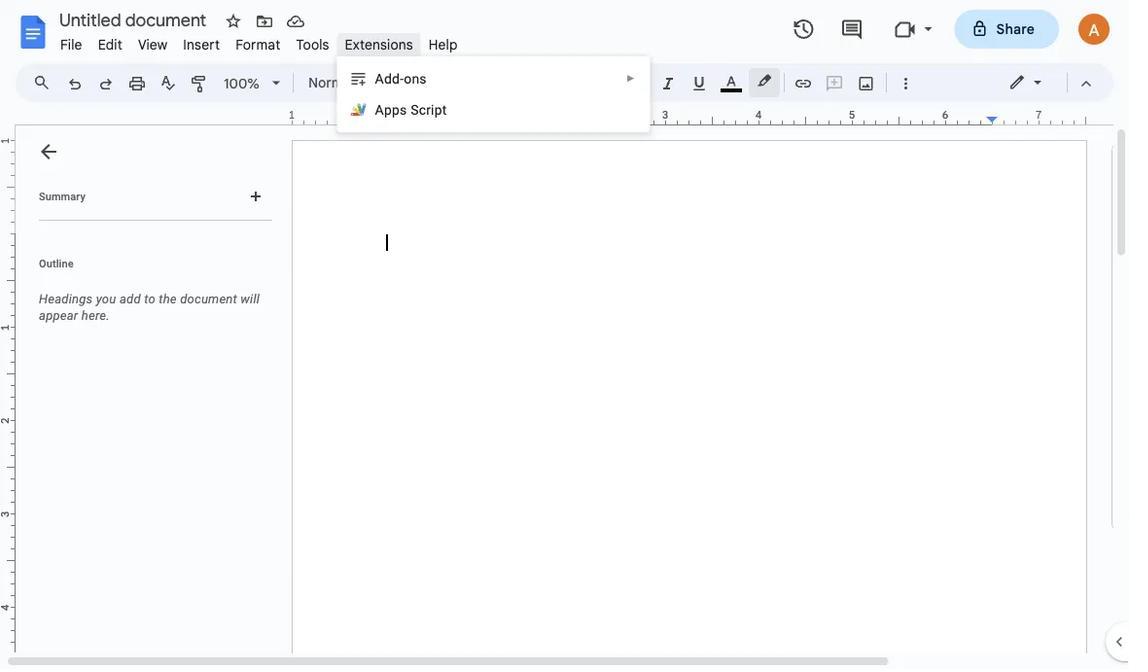 Task type: vqa. For each thing, say whether or not it's contained in the screenshot.
summary
yes



Task type: describe. For each thing, give the bounding box(es) containing it.
help
[[429, 36, 458, 53]]

appear
[[39, 308, 78, 323]]

►
[[626, 73, 636, 84]]

normal text
[[308, 74, 383, 91]]

file menu item
[[53, 33, 90, 56]]

extensions menu item
[[337, 33, 421, 56]]

tools menu item
[[288, 33, 337, 56]]

highlight color image
[[754, 69, 775, 92]]

a dd-ons
[[375, 71, 427, 87]]

insert image image
[[856, 69, 878, 96]]

insert
[[183, 36, 220, 53]]

top margin image
[[0, 141, 15, 239]]

normal
[[308, 74, 355, 91]]

a
[[375, 71, 384, 87]]

text color image
[[721, 69, 742, 92]]

share button
[[955, 10, 1059, 49]]

headings
[[39, 292, 93, 306]]

edit
[[98, 36, 122, 53]]

add-ons a element
[[375, 71, 433, 87]]

share
[[997, 20, 1035, 37]]

menu containing a
[[337, 56, 650, 132]]

apps script
[[375, 102, 447, 118]]

dd-
[[384, 71, 404, 87]]

Zoom field
[[216, 69, 289, 99]]

will
[[241, 292, 260, 306]]

menu bar inside 'menu bar' "banner"
[[53, 25, 466, 57]]

edit menu item
[[90, 33, 130, 56]]

summary
[[39, 190, 85, 202]]

Zoom text field
[[219, 70, 266, 97]]

document
[[180, 292, 237, 306]]

right margin image
[[987, 110, 1086, 125]]

extensions
[[345, 36, 413, 53]]

script
[[411, 102, 447, 118]]

view
[[138, 36, 168, 53]]

outline
[[39, 257, 74, 269]]

help menu item
[[421, 33, 466, 56]]

to
[[144, 292, 156, 306]]



Task type: locate. For each thing, give the bounding box(es) containing it.
application
[[0, 0, 1130, 669]]

tools
[[296, 36, 329, 53]]

document outline element
[[16, 126, 280, 654]]

add
[[120, 292, 141, 306]]

headings you add to the document will appear here.
[[39, 292, 260, 323]]

here.
[[82, 308, 110, 323]]

menu bar
[[53, 25, 466, 57]]

summary heading
[[39, 189, 85, 204]]

insert menu item
[[175, 33, 228, 56]]

ons
[[404, 71, 427, 87]]

1
[[289, 108, 295, 122]]

format menu item
[[228, 33, 288, 56]]

left margin image
[[293, 110, 391, 125]]

menu
[[337, 56, 650, 132]]

you
[[96, 292, 116, 306]]

menu bar containing file
[[53, 25, 466, 57]]

file
[[60, 36, 82, 53]]

Menus field
[[24, 69, 67, 96]]

application containing share
[[0, 0, 1130, 669]]

format
[[236, 36, 281, 53]]

styles list. normal text selected. option
[[308, 69, 386, 96]]

Rename text field
[[53, 8, 218, 31]]

apps script e element
[[375, 102, 453, 118]]

main toolbar
[[57, 0, 921, 508]]

mode and view toolbar
[[994, 63, 1102, 102]]

apps
[[375, 102, 407, 118]]

view menu item
[[130, 33, 175, 56]]

outline heading
[[16, 256, 280, 283]]

Star checkbox
[[220, 8, 247, 35]]

menu bar banner
[[0, 0, 1130, 669]]

text
[[358, 74, 383, 91]]

the
[[159, 292, 177, 306]]



